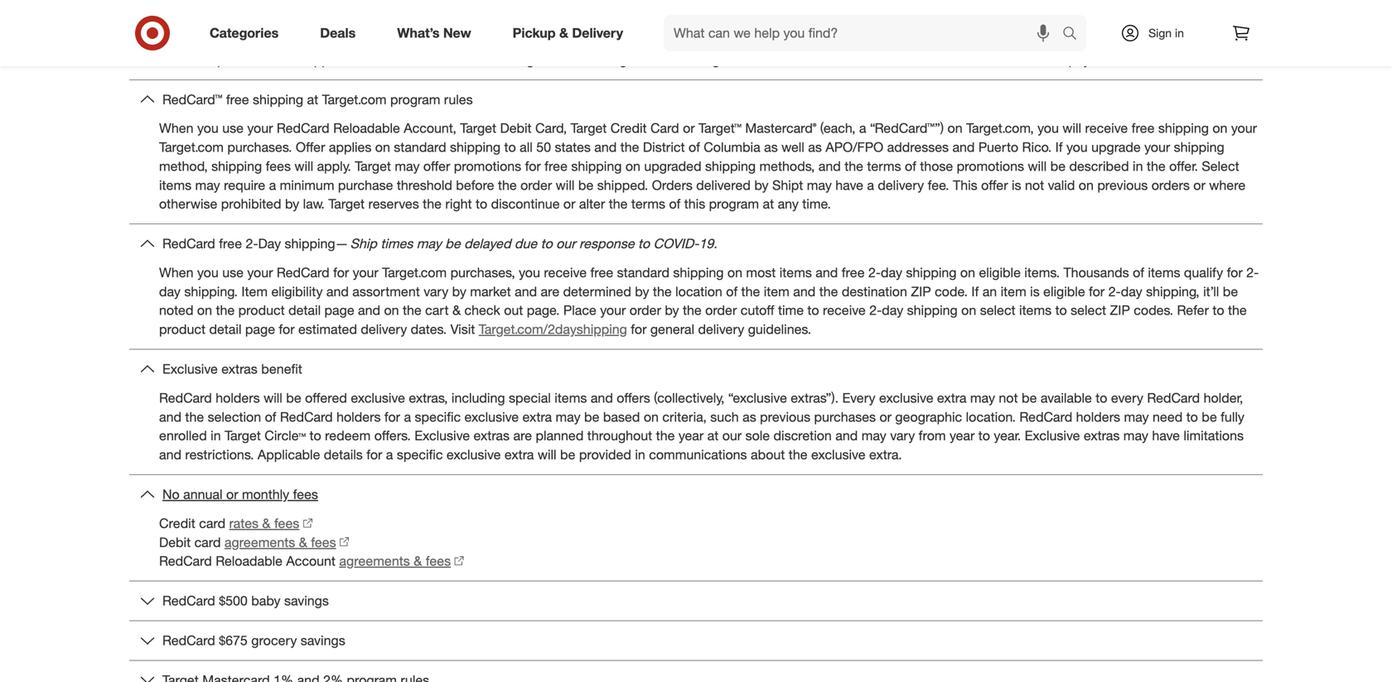 Task type: describe. For each thing, give the bounding box(es) containing it.
extras inside dropdown button
[[221, 361, 258, 378]]

1 year from the left
[[679, 428, 704, 444]]

program inside when you use your redcard reloadable account, target debit card, target credit card or target™ mastercard® (each, a "redcard™") on target.com, you will receive free shipping on your target.com purchases. offer applies on standard shipping to all 50 states and the district of columbia as well as apo/fpo addresses and puerto rico. if you upgrade your shipping method, shipping fees will apply. target may offer promotions for free shipping on upgraded shipping methods, and the terms of those promotions will be described in the offer. select items may require a minimum purchase threshold before the order will be shipped. orders delivered by shipt may have a delivery fee. this offer is not valid on previous orders or where otherwise prohibited by law. target reserves the right to discontinue or alter the terms of this program at any time.
[[709, 196, 759, 212]]

0 horizontal spatial holders
[[216, 390, 260, 406]]

2 horizontal spatial extras
[[1084, 428, 1120, 444]]

the up "discontinue"
[[498, 177, 517, 193]]

target up states
[[571, 120, 607, 137]]

redcard free 2-day shipping — ship times may be delayed due to our response to covid-19.
[[162, 236, 717, 252]]

when for when you use your redcard reloadable account, target debit card, target credit card or target™ mastercard® (each, a "redcard™") on target.com, you will receive free shipping on your target.com purchases. offer applies on standard shipping to all 50 states and the district of columbia as well as apo/fpo addresses and puerto rico. if you upgrade your shipping method, shipping fees will apply. target may offer promotions for free shipping on upgraded shipping methods, and the terms of those promotions will be described in the offer. select items may require a minimum purchase threshold before the order will be shipped. orders delivered by shipt may have a delivery fee. this offer is not valid on previous orders or where otherwise prohibited by law. target reserves the right to discontinue or alter the terms of this program at any time.
[[159, 120, 194, 137]]

both
[[724, 52, 751, 68]]

rates
[[229, 516, 259, 532]]

when you use your redcard reloadable account, target debit card, target credit card or target™ mastercard® (each, a "redcard™") on target.com, you will receive free shipping on your target.com purchases. offer applies on standard shipping to all 50 states and the district of columbia as well as apo/fpo addresses and puerto rico. if you upgrade your shipping method, shipping fees will apply. target may offer promotions for free shipping on upgraded shipping methods, and the terms of those promotions will be described in the offer. select items may require a minimum purchase threshold before the order will be shipped. orders delivered by shipt may have a delivery fee. this offer is not valid on previous orders or where otherwise prohibited by law. target reserves the right to discontinue or alter the terms of this program at any time.
[[159, 120, 1257, 212]]

50
[[536, 139, 551, 155]]

1 vertical spatial detail
[[209, 322, 242, 338]]

supplemental
[[298, 52, 380, 68]]

time.
[[802, 196, 831, 212]]

1 horizontal spatial exclusive
[[415, 428, 470, 444]]

redcard left search button
[[993, 52, 1046, 68]]

1 vertical spatial extra
[[523, 409, 552, 425]]

1 horizontal spatial receive
[[823, 303, 866, 319]]

2 promotions from the left
[[957, 158, 1024, 174]]

redcard down the available
[[1020, 409, 1073, 425]]

applies
[[329, 139, 372, 155]]

by left law.
[[285, 196, 299, 212]]

estimated
[[298, 322, 357, 338]]

pickup & delivery link
[[499, 15, 644, 51]]

a up apo/fpo
[[859, 120, 866, 137]]

your up item
[[247, 265, 273, 281]]

of down addresses
[[905, 158, 916, 174]]

1 vertical spatial receive
[[544, 265, 587, 281]]

those
[[920, 158, 953, 174]]

contract
[[176, 26, 227, 42]]

on down described at the right
[[1079, 177, 1094, 193]]

the left location
[[653, 284, 672, 300]]

of down orders
[[669, 196, 681, 212]]

purchases.
[[227, 139, 292, 155]]

for left 'general'
[[631, 322, 647, 338]]

for down eligibility
[[279, 322, 295, 338]]

available
[[1041, 390, 1092, 406]]

pickup
[[513, 25, 556, 41]]

of right location
[[726, 284, 738, 300]]

target.com inside dropdown button
[[322, 91, 387, 108]]

the down apo/fpo
[[845, 158, 864, 174]]

will down benefit
[[264, 390, 282, 406]]

provided
[[579, 447, 631, 463]]

what's new
[[397, 25, 471, 41]]

for inside when you use your redcard reloadable account, target debit card, target credit card or target™ mastercard® (each, a "redcard™") on target.com, you will receive free shipping on your target.com purchases. offer applies on standard shipping to all 50 states and the district of columbia as well as apo/fpo addresses and puerto rico. if you upgrade your shipping method, shipping fees will apply. target may offer promotions for free shipping on upgraded shipping methods, and the terms of those promotions will be described in the offer. select items may require a minimum purchase threshold before the order will be shipped. orders delivered by shipt may have a delivery fee. this offer is not valid on previous orders or where otherwise prohibited by law. target reserves the right to discontinue or alter the terms of this program at any time.
[[525, 158, 541, 174]]

1 horizontal spatial offer
[[981, 177, 1008, 193]]

redcard reloadable account
[[159, 554, 336, 570]]

free inside dropdown button
[[226, 91, 249, 108]]

have inside 'redcard holders will be offered exclusive extras, including special items and offers (collectively, "exclusive extras"). every exclusive extra may not be available to every redcard holder, and the selection of redcard holders for a specific exclusive extra may be based on criteria, such as previous purchases or geographic location. redcard holders may need to be fully enrolled in target circle™ to redeem offers. exclusive extras are planned throughout the year at our sole discretion and may vary from year to year. exclusive extras may have limitations and restrictions. applicable details for a specific exclusive extra will be provided in communications about the exclusive extra.'
[[1152, 428, 1180, 444]]

selection
[[208, 409, 261, 425]]

will up described at the right
[[1063, 120, 1082, 137]]

your down determined
[[600, 303, 626, 319]]

cart
[[425, 303, 449, 319]]

0 vertical spatial eligible
[[606, 52, 648, 68]]

will down rico.
[[1028, 158, 1047, 174]]

1 promotions from the left
[[454, 158, 521, 174]]

a up 'offers.'
[[404, 409, 411, 425]]

a right (ebt)
[[982, 52, 989, 68]]

no annual or monthly fees
[[162, 487, 318, 503]]

savings for redcard $500 baby savings
[[284, 593, 329, 610]]

by up check
[[452, 284, 466, 300]]

redcard up need
[[1147, 390, 1200, 406]]

(snap)
[[561, 52, 603, 68]]

rates & fees link
[[229, 515, 313, 534]]

the down criteria,
[[656, 428, 675, 444]]

on down assortment
[[384, 303, 399, 319]]

1 horizontal spatial delivery
[[698, 322, 744, 338]]

2 select from the left
[[1071, 303, 1106, 319]]

from
[[919, 428, 946, 444]]

0 vertical spatial purchases
[[217, 52, 279, 68]]

1 vertical spatial zip
[[1110, 303, 1130, 319]]

free left day
[[219, 236, 242, 252]]

dates.
[[411, 322, 447, 338]]

pickup & delivery
[[513, 25, 623, 41]]

be up limitations in the right bottom of the page
[[1202, 409, 1217, 425]]

19.
[[699, 236, 717, 252]]

offers
[[617, 390, 650, 406]]

items left using
[[652, 52, 684, 68]]

method,
[[159, 158, 208, 174]]

will up minimum
[[295, 158, 313, 174]]

0 horizontal spatial credit
[[159, 516, 195, 532]]

what's
[[397, 25, 440, 41]]

prohibited
[[221, 196, 281, 212]]

the left cart
[[403, 303, 422, 319]]

& for credit card
[[262, 516, 271, 532]]

our inside 'redcard holders will be offered exclusive extras, including special items and offers (collectively, "exclusive extras"). every exclusive extra may not be available to every redcard holder, and the selection of redcard holders for a specific exclusive extra may be based on criteria, such as previous purchases or geographic location. redcard holders may need to be fully enrolled in target circle™ to redeem offers. exclusive extras are planned throughout the year at our sole discretion and may vary from year to year. exclusive extras may have limitations and restrictions. applicable details for a specific exclusive extra will be provided in communications about the exclusive extra.'
[[722, 428, 742, 444]]

1 vertical spatial specific
[[397, 447, 443, 463]]

throughout
[[587, 428, 652, 444]]

account
[[286, 554, 336, 570]]

0 vertical spatial extra
[[937, 390, 967, 406]]

applicable
[[258, 447, 320, 463]]

at inside when you use your redcard reloadable account, target debit card, target credit card or target™ mastercard® (each, a "redcard™") on target.com, you will receive free shipping on your target.com purchases. offer applies on standard shipping to all 50 states and the district of columbia as well as apo/fpo addresses and puerto rico. if you upgrade your shipping method, shipping fees will apply. target may offer promotions for free shipping on upgraded shipping methods, and the terms of those promotions will be described in the offer. select items may require a minimum purchase threshold before the order will be shipped. orders delivered by shipt may have a delivery fee. this offer is not valid on previous orders or where otherwise prohibited by law. target reserves the right to discontinue or alter the terms of this program at any time.
[[763, 196, 774, 212]]

redeem
[[325, 428, 371, 444]]

or right card
[[683, 120, 695, 137]]

exclusive extras benefit
[[162, 361, 302, 378]]

ship
[[350, 236, 377, 252]]

1 vertical spatial terms
[[631, 196, 665, 212]]

items right most
[[780, 265, 812, 281]]

of up codes.
[[1133, 265, 1144, 281]]

redcard down offered
[[280, 409, 333, 425]]

What can we help you find? suggestions appear below search field
[[664, 15, 1067, 51]]

of inside 'redcard holders will be offered exclusive extras, including special items and offers (collectively, "exclusive extras"). every exclusive extra may not be available to every redcard holder, and the selection of redcard holders for a specific exclusive extra may be based on criteria, such as previous purchases or geographic location. redcard holders may need to be fully enrolled in target circle™ to redeem offers. exclusive extras are planned throughout the year at our sole discretion and may vary from year to year. exclusive extras may have limitations and restrictions. applicable details for a specific exclusive extra will be provided in communications about the exclusive extra.'
[[265, 409, 276, 425]]

2 horizontal spatial as
[[808, 139, 822, 155]]

codes.
[[1134, 303, 1174, 319]]

you down "redcard™"
[[197, 120, 219, 137]]

general
[[650, 322, 695, 338]]

no annual or monthly fees button
[[129, 476, 1263, 514]]

in right the sign
[[1175, 26, 1184, 40]]

contract mobile phones
[[176, 26, 319, 42]]

on up addresses
[[948, 120, 963, 137]]

rates & fees
[[229, 516, 299, 532]]

"exclusive
[[728, 390, 787, 406]]

this
[[684, 196, 705, 212]]

to down items. at the top
[[1055, 303, 1067, 319]]

offers.
[[374, 428, 411, 444]]

if inside when you use your redcard reloadable account, target debit card, target credit card or target™ mastercard® (each, a "redcard™") on target.com, you will receive free shipping on your target.com purchases. offer applies on standard shipping to all 50 states and the district of columbia as well as apo/fpo addresses and puerto rico. if you upgrade your shipping method, shipping fees will apply. target may offer promotions for free shipping on upgraded shipping methods, and the terms of those promotions will be described in the offer. select items may require a minimum purchase threshold before the order will be shipped. orders delivered by shipt may have a delivery fee. this offer is not valid on previous orders or where otherwise prohibited by law. target reserves the right to discontinue or alter the terms of this program at any time.
[[1056, 139, 1063, 155]]

(collectively,
[[654, 390, 725, 406]]

to right need
[[1187, 409, 1198, 425]]

grocery
[[251, 633, 297, 649]]

be left based
[[584, 409, 600, 425]]

determined
[[563, 284, 631, 300]]

the down location
[[683, 303, 702, 319]]

or left alter
[[563, 196, 576, 212]]

to right due
[[541, 236, 553, 252]]

online
[[176, 52, 214, 68]]

on right applies
[[375, 139, 390, 155]]

be inside "when you use your redcard for your target.com purchases, you receive free standard shipping on most items and free 2-day shipping on eligible items. thousands of items qualify for 2- day shipping. item eligibility and assortment vary by market and are determined by the location of the item and the destination zip code. if an item is eligible for 2-day shipping, it'll be noted on the product detail page and on the cart & check out page. place your order by the order cutoff time to receive 2-day shipping on select items to select zip codes. refer to the product detail page for estimated delivery dates. visit"
[[1223, 284, 1238, 300]]

shipping inside redcard™ free shipping at target.com program rules dropdown button
[[253, 91, 303, 108]]

every
[[842, 390, 876, 406]]

nutrition
[[384, 52, 435, 68]]

items up shipping,
[[1148, 265, 1181, 281]]

monthly
[[242, 487, 289, 503]]

delivery inside when you use your redcard reloadable account, target debit card, target credit card or target™ mastercard® (each, a "redcard™") on target.com, you will receive free shipping on your target.com purchases. offer applies on standard shipping to all 50 states and the district of columbia as well as apo/fpo addresses and puerto rico. if you upgrade your shipping method, shipping fees will apply. target may offer promotions for free shipping on upgraded shipping methods, and the terms of those promotions will be described in the offer. select items may require a minimum purchase threshold before the order will be shipped. orders delivered by shipt may have a delivery fee. this offer is not valid on previous orders or where otherwise prohibited by law. target reserves the right to discontinue or alter the terms of this program at any time.
[[878, 177, 924, 193]]

when for when you use your redcard for your target.com purchases, you receive free standard shipping on most items and free 2-day shipping on eligible items. thousands of items qualify for 2- day shipping. item eligibility and assortment vary by market and are determined by the location of the item and the destination zip code. if an item is eligible for 2-day shipping, it'll be noted on the product detail page and on the cart & check out page. place your order by the order cutoff time to receive 2-day shipping on select items to select zip codes. refer to the product detail page for estimated delivery dates. visit
[[159, 265, 194, 281]]

new
[[443, 25, 471, 41]]

will down planned
[[538, 447, 557, 463]]

redcard left $500
[[162, 593, 215, 610]]

debit inside when you use your redcard reloadable account, target debit card, target credit card or target™ mastercard® (each, a "redcard™") on target.com, you will receive free shipping on your target.com purchases. offer applies on standard shipping to all 50 states and the district of columbia as well as apo/fpo addresses and puerto rico. if you upgrade your shipping method, shipping fees will apply. target may offer promotions for free shipping on upgraded shipping methods, and the terms of those promotions will be described in the offer. select items may require a minimum purchase threshold before the order will be shipped. orders delivered by shipt may have a delivery fee. this offer is not valid on previous orders or where otherwise prohibited by law. target reserves the right to discontinue or alter the terms of this program at any time.
[[500, 120, 532, 137]]

to right circle™
[[310, 428, 321, 444]]

day
[[258, 236, 281, 252]]

0 vertical spatial product
[[238, 303, 285, 319]]

of up 'upgraded'
[[689, 139, 700, 155]]

or down 'offer.'
[[1194, 177, 1206, 193]]

are inside 'redcard holders will be offered exclusive extras, including special items and offers (collectively, "exclusive extras"). every exclusive extra may not be available to every redcard holder, and the selection of redcard holders for a specific exclusive extra may be based on criteria, such as previous purchases or geographic location. redcard holders may need to be fully enrolled in target circle™ to redeem offers. exclusive extras are planned throughout the year at our sole discretion and may vary from year to year. exclusive extras may have limitations and restrictions. applicable details for a specific exclusive extra will be provided in communications about the exclusive extra.'
[[513, 428, 532, 444]]

and right states
[[594, 139, 617, 155]]

a down 'offers.'
[[386, 447, 393, 463]]

be up valid
[[1051, 158, 1066, 174]]

to down location.
[[979, 428, 990, 444]]

1 horizontal spatial holders
[[337, 409, 381, 425]]

you down due
[[519, 265, 540, 281]]

$500
[[219, 593, 248, 610]]

item
[[241, 284, 268, 300]]

exclusive extras benefit button
[[129, 350, 1263, 389]]

card,
[[535, 120, 567, 137]]

redcard $675 grocery savings button
[[129, 622, 1263, 661]]

enrolled
[[159, 428, 207, 444]]

deals
[[320, 25, 356, 41]]

shipping,
[[1146, 284, 1200, 300]]

redcard™ free shipping at target.com program rules
[[162, 91, 473, 108]]

program inside dropdown button
[[390, 91, 440, 108]]

columbia
[[704, 139, 761, 155]]

& inside "when you use your redcard for your target.com purchases, you receive free standard shipping on most items and free 2-day shipping on eligible items. thousands of items qualify for 2- day shipping. item eligibility and assortment vary by market and are determined by the location of the item and the destination zip code. if an item is eligible for 2-day shipping, it'll be noted on the product detail page and on the cart & check out page. place your order by the order cutoff time to receive 2-day shipping on select items to select zip codes. refer to the product detail page for estimated delivery dates. visit"
[[452, 303, 461, 319]]

redcard down otherwise
[[162, 236, 215, 252]]

be down planned
[[560, 447, 576, 463]]

delivery inside "when you use your redcard for your target.com purchases, you receive free standard shipping on most items and free 2-day shipping on eligible items. thousands of items qualify for 2- day shipping. item eligibility and assortment vary by market and are determined by the location of the item and the destination zip code. if an item is eligible for 2-day shipping, it'll be noted on the product detail page and on the cart & check out page. place your order by the order cutoff time to receive 2-day shipping on select items to select zip codes. refer to the product detail page for estimated delivery dates. visit"
[[361, 322, 407, 338]]

0 vertical spatial terms
[[867, 158, 901, 174]]

refer
[[1177, 303, 1209, 319]]

you up described at the right
[[1067, 139, 1088, 155]]

1 vertical spatial reloadable
[[216, 554, 283, 570]]

0 vertical spatial detail
[[288, 303, 321, 319]]

using
[[688, 52, 720, 68]]

your up assortment
[[353, 265, 379, 281]]

search button
[[1055, 15, 1095, 55]]

a down apo/fpo
[[867, 177, 874, 193]]

year.
[[994, 428, 1021, 444]]

1 vertical spatial eligible
[[979, 265, 1021, 281]]

a right require
[[269, 177, 276, 193]]

methods,
[[760, 158, 815, 174]]

0 horizontal spatial zip
[[911, 284, 931, 300]]

to left all
[[504, 139, 516, 155]]

& for redcard reloadable account
[[414, 554, 422, 570]]

an
[[983, 284, 997, 300]]

and down apo/fpo
[[819, 158, 841, 174]]

2 horizontal spatial order
[[705, 303, 737, 319]]

sign in link
[[1106, 15, 1210, 51]]

use for redcard free 2-day shipping
[[222, 265, 244, 281]]

shipt
[[772, 177, 803, 193]]

agreements for redcard reloadable account
[[339, 554, 410, 570]]

be left delayed
[[445, 236, 461, 252]]

for down —
[[333, 265, 349, 281]]

day up noted
[[159, 284, 181, 300]]

credit inside when you use your redcard reloadable account, target debit card, target credit card or target™ mastercard® (each, a "redcard™") on target.com, you will receive free shipping on your target.com purchases. offer applies on standard shipping to all 50 states and the district of columbia as well as apo/fpo addresses and puerto rico. if you upgrade your shipping method, shipping fees will apply. target may offer promotions for free shipping on upgraded shipping methods, and the terms of those promotions will be described in the offer. select items may require a minimum purchase threshold before the order will be shipped. orders delivered by shipt may have a delivery fee. this offer is not valid on previous orders or where otherwise prohibited by law. target reserves the right to discontinue or alter the terms of this program at any time.
[[611, 120, 647, 137]]

no
[[162, 487, 180, 503]]

previous inside when you use your redcard reloadable account, target debit card, target credit card or target™ mastercard® (each, a "redcard™") on target.com, you will receive free shipping on your target.com purchases. offer applies on standard shipping to all 50 states and the district of columbia as well as apo/fpo addresses and puerto rico. if you upgrade your shipping method, shipping fees will apply. target may offer promotions for free shipping on upgraded shipping methods, and the terms of those promotions will be described in the offer. select items may require a minimum purchase threshold before the order will be shipped. orders delivered by shipt may have a delivery fee. this offer is not valid on previous orders or where otherwise prohibited by law. target reserves the right to discontinue or alter the terms of this program at any time.
[[1098, 177, 1148, 193]]

2 vertical spatial extra
[[505, 447, 534, 463]]

due
[[515, 236, 537, 252]]

free up upgrade
[[1132, 120, 1155, 137]]

target down purchase on the top
[[328, 196, 365, 212]]

2 horizontal spatial holders
[[1076, 409, 1120, 425]]

2- down the destination
[[869, 303, 882, 319]]

purchases,
[[450, 265, 515, 281]]

the down shipped.
[[609, 196, 628, 212]]

and up estimated
[[326, 284, 349, 300]]

upgrade
[[1092, 139, 1141, 155]]

district
[[643, 139, 685, 155]]

rules
[[444, 91, 473, 108]]

2- up the destination
[[868, 265, 881, 281]]

puerto
[[979, 139, 1019, 155]]

your up purchases. on the top
[[247, 120, 273, 137]]

redcard up enrolled
[[159, 390, 212, 406]]

and right most
[[816, 265, 838, 281]]

redcard $675 grocery savings
[[162, 633, 345, 649]]

purchase
[[338, 177, 393, 193]]

purchases inside 'redcard holders will be offered exclusive extras, including special items and offers (collectively, "exclusive extras"). every exclusive extra may not be available to every redcard holder, and the selection of redcard holders for a specific exclusive extra may be based on criteria, such as previous purchases or geographic location. redcard holders may need to be fully enrolled in target circle™ to redeem offers. exclusive extras are planned throughout the year at our sole discretion and may vary from year to year. exclusive extras may have limitations and restrictions. applicable details for a specific exclusive extra will be provided in communications about the exclusive extra.'
[[814, 409, 876, 425]]

and up those
[[953, 139, 975, 155]]

holder,
[[1204, 390, 1243, 406]]

the up cutoff
[[741, 284, 760, 300]]

receive inside when you use your redcard reloadable account, target debit card, target credit card or target™ mastercard® (each, a "redcard™") on target.com, you will receive free shipping on your target.com purchases. offer applies on standard shipping to all 50 states and the district of columbia as well as apo/fpo addresses and puerto rico. if you upgrade your shipping method, shipping fees will apply. target may offer promotions for free shipping on upgraded shipping methods, and the terms of those promotions will be described in the offer. select items may require a minimum purchase threshold before the order will be shipped. orders delivered by shipt may have a delivery fee. this offer is not valid on previous orders or where otherwise prohibited by law. target reserves the right to discontinue or alter the terms of this program at any time.
[[1085, 120, 1128, 137]]

response
[[579, 236, 634, 252]]

to right time
[[808, 303, 819, 319]]

day up codes.
[[1121, 284, 1143, 300]]

and down the every
[[836, 428, 858, 444]]

card
[[651, 120, 679, 137]]

and up out at the top of page
[[515, 284, 537, 300]]

thousands
[[1064, 265, 1129, 281]]

assistance
[[438, 52, 503, 68]]

have inside when you use your redcard reloadable account, target debit card, target credit card or target™ mastercard® (each, a "redcard™") on target.com, you will receive free shipping on your target.com purchases. offer applies on standard shipping to all 50 states and the district of columbia as well as apo/fpo addresses and puerto rico. if you upgrade your shipping method, shipping fees will apply. target may offer promotions for free shipping on upgraded shipping methods, and the terms of those promotions will be described in the offer. select items may require a minimum purchase threshold before the order will be shipped. orders delivered by shipt may have a delivery fee. this offer is not valid on previous orders or where otherwise prohibited by law. target reserves the right to discontinue or alter the terms of this program at any time.
[[836, 177, 863, 193]]

require
[[224, 177, 265, 193]]

described
[[1070, 158, 1129, 174]]

1 horizontal spatial order
[[630, 303, 661, 319]]

the up enrolled
[[185, 409, 204, 425]]

1 horizontal spatial extras
[[474, 428, 510, 444]]

in up restrictions.
[[211, 428, 221, 444]]



Task type: vqa. For each thing, say whether or not it's contained in the screenshot.
"2"
no



Task type: locate. For each thing, give the bounding box(es) containing it.
0 horizontal spatial item
[[764, 284, 790, 300]]

use up purchases. on the top
[[222, 120, 244, 137]]

1 vertical spatial program
[[709, 196, 759, 212]]

use inside "when you use your redcard for your target.com purchases, you receive free standard shipping on most items and free 2-day shipping on eligible items. thousands of items qualify for 2- day shipping. item eligibility and assortment vary by market and are determined by the location of the item and the destination zip code. if an item is eligible for 2-day shipping, it'll be noted on the product detail page and on the cart & check out page. place your order by the order cutoff time to receive 2-day shipping on select items to select zip codes. refer to the product detail page for estimated delivery dates. visit"
[[222, 265, 244, 281]]

0 horizontal spatial if
[[972, 284, 979, 300]]

1 horizontal spatial agreements & fees
[[339, 554, 451, 570]]

the down discretion
[[789, 447, 808, 463]]

0 horizontal spatial purchases
[[217, 52, 279, 68]]

target inside 'redcard holders will be offered exclusive extras, including special items and offers (collectively, "exclusive extras"). every exclusive extra may not be available to every redcard holder, and the selection of redcard holders for a specific exclusive extra may be based on criteria, such as previous purchases or geographic location. redcard holders may need to be fully enrolled in target circle™ to redeem offers. exclusive extras are planned throughout the year at our sole discretion and may vary from year to year. exclusive extras may have limitations and restrictions. applicable details for a specific exclusive extra will be provided in communications about the exclusive extra.'
[[225, 428, 261, 444]]

fees inside when you use your redcard reloadable account, target debit card, target credit card or target™ mastercard® (each, a "redcard™") on target.com, you will receive free shipping on your target.com purchases. offer applies on standard shipping to all 50 states and the district of columbia as well as apo/fpo addresses and puerto rico. if you upgrade your shipping method, shipping fees will apply. target may offer promotions for free shipping on upgraded shipping methods, and the terms of those promotions will be described in the offer. select items may require a minimum purchase threshold before the order will be shipped. orders delivered by shipt may have a delivery fee. this offer is not valid on previous orders or where otherwise prohibited by law. target reserves the right to discontinue or alter the terms of this program at any time.
[[266, 158, 291, 174]]

target.com inside when you use your redcard reloadable account, target debit card, target credit card or target™ mastercard® (each, a "redcard™") on target.com, you will receive free shipping on your target.com purchases. offer applies on standard shipping to all 50 states and the district of columbia as well as apo/fpo addresses and puerto rico. if you upgrade your shipping method, shipping fees will apply. target may offer promotions for free shipping on upgraded shipping methods, and the terms of those promotions will be described in the offer. select items may require a minimum purchase threshold before the order will be shipped. orders delivered by shipt may have a delivery fee. this offer is not valid on previous orders or where otherwise prohibited by law. target reserves the right to discontinue or alter the terms of this program at any time.
[[159, 139, 224, 155]]

code.
[[935, 284, 968, 300]]

1 vertical spatial use
[[222, 265, 244, 281]]

promotions
[[454, 158, 521, 174], [957, 158, 1024, 174]]

when
[[159, 120, 194, 137], [159, 265, 194, 281]]

law.
[[303, 196, 325, 212]]

visit
[[450, 322, 475, 338]]

order down location
[[705, 303, 737, 319]]

use up item
[[222, 265, 244, 281]]

use for redcard™ free shipping at target.com program rules
[[222, 120, 244, 137]]

0 vertical spatial agreements & fees
[[225, 535, 336, 551]]

program
[[390, 91, 440, 108], [709, 196, 759, 212]]

not inside when you use your redcard reloadable account, target debit card, target credit card or target™ mastercard® (each, a "redcard™") on target.com, you will receive free shipping on your target.com purchases. offer applies on standard shipping to all 50 states and the district of columbia as well as apo/fpo addresses and puerto rico. if you upgrade your shipping method, shipping fees will apply. target may offer promotions for free shipping on upgraded shipping methods, and the terms of those promotions will be described in the offer. select items may require a minimum purchase threshold before the order will be shipped. orders delivered by shipt may have a delivery fee. this offer is not valid on previous orders or where otherwise prohibited by law. target reserves the right to discontinue or alter the terms of this program at any time.
[[1025, 177, 1044, 193]]

and up time
[[793, 284, 816, 300]]

items down items. at the top
[[1019, 303, 1052, 319]]

standard
[[394, 139, 446, 155], [617, 265, 670, 281]]

debit down credit card
[[159, 535, 191, 551]]

if right rico.
[[1056, 139, 1063, 155]]

0 horizontal spatial offer
[[423, 158, 450, 174]]

in inside when you use your redcard reloadable account, target debit card, target credit card or target™ mastercard® (each, a "redcard™") on target.com, you will receive free shipping on your target.com purchases. offer applies on standard shipping to all 50 states and the district of columbia as well as apo/fpo addresses and puerto rico. if you upgrade your shipping method, shipping fees will apply. target may offer promotions for free shipping on upgraded shipping methods, and the terms of those promotions will be described in the offer. select items may require a minimum purchase threshold before the order will be shipped. orders delivered by shipt may have a delivery fee. this offer is not valid on previous orders or where otherwise prohibited by law. target reserves the right to discontinue or alter the terms of this program at any time.
[[1133, 158, 1143, 174]]

0 vertical spatial program
[[390, 91, 440, 108]]

to down before
[[476, 196, 487, 212]]

0 vertical spatial not
[[1025, 177, 1044, 193]]

1 vertical spatial not
[[999, 390, 1018, 406]]

shipped.
[[597, 177, 648, 193]]

0 horizontal spatial delivery
[[361, 322, 407, 338]]

0 horizontal spatial debit
[[159, 535, 191, 551]]

target.com
[[322, 91, 387, 108], [159, 139, 224, 155], [382, 265, 447, 281]]

1 vertical spatial page
[[245, 322, 275, 338]]

eligible up an on the right top of the page
[[979, 265, 1021, 281]]

previous down described at the right
[[1098, 177, 1148, 193]]

are inside "when you use your redcard for your target.com purchases, you receive free standard shipping on most items and free 2-day shipping on eligible items. thousands of items qualify for 2- day shipping. item eligibility and assortment vary by market and are determined by the location of the item and the destination zip code. if an item is eligible for 2-day shipping, it'll be noted on the product detail page and on the cart & check out page. place your order by the order cutoff time to receive 2-day shipping on select items to select zip codes. refer to the product detail page for estimated delivery dates. visit"
[[541, 284, 560, 300]]

and up enrolled
[[159, 409, 181, 425]]

2 vertical spatial receive
[[823, 303, 866, 319]]

destination
[[842, 284, 907, 300]]

or
[[683, 120, 695, 137], [1194, 177, 1206, 193], [563, 196, 576, 212], [880, 409, 892, 425], [226, 487, 238, 503]]

this
[[953, 177, 978, 193]]

product
[[238, 303, 285, 319], [159, 322, 206, 338]]

your up 'offer.'
[[1145, 139, 1170, 155]]

select down thousands
[[1071, 303, 1106, 319]]

benefit
[[261, 361, 302, 378]]

1 horizontal spatial not
[[1025, 177, 1044, 193]]

fees for debit card
[[311, 535, 336, 551]]

vary inside 'redcard holders will be offered exclusive extras, including special items and offers (collectively, "exclusive extras"). every exclusive extra may not be available to every redcard holder, and the selection of redcard holders for a specific exclusive extra may be based on criteria, such as previous purchases or geographic location. redcard holders may need to be fully enrolled in target circle™ to redeem offers. exclusive extras are planned throughout the year at our sole discretion and may vary from year to year. exclusive extras may have limitations and restrictions. applicable details for a specific exclusive extra will be provided in communications about the exclusive extra.'
[[890, 428, 915, 444]]

delivered
[[696, 177, 751, 193]]

0 vertical spatial if
[[1056, 139, 1063, 155]]

for
[[1049, 52, 1065, 68], [525, 158, 541, 174], [333, 265, 349, 281], [1227, 265, 1243, 281], [1089, 284, 1105, 300], [279, 322, 295, 338], [631, 322, 647, 338], [384, 409, 400, 425], [367, 447, 382, 463]]

items down method,
[[159, 177, 192, 193]]

items inside when you use your redcard reloadable account, target debit card, target credit card or target™ mastercard® (each, a "redcard™") on target.com, you will receive free shipping on your target.com purchases. offer applies on standard shipping to all 50 states and the district of columbia as well as apo/fpo addresses and puerto rico. if you upgrade your shipping method, shipping fees will apply. target may offer promotions for free shipping on upgraded shipping methods, and the terms of those promotions will be described in the offer. select items may require a minimum purchase threshold before the order will be shipped. orders delivered by shipt may have a delivery fee. this offer is not valid on previous orders or where otherwise prohibited by law. target reserves the right to discontinue or alter the terms of this program at any time.
[[159, 177, 192, 193]]

on
[[948, 120, 963, 137], [1213, 120, 1228, 137], [375, 139, 390, 155], [626, 158, 641, 174], [1079, 177, 1094, 193], [728, 265, 743, 281], [960, 265, 975, 281], [197, 303, 212, 319], [384, 303, 399, 319], [961, 303, 976, 319], [644, 409, 659, 425]]

1 item from the left
[[764, 284, 790, 300]]

our right due
[[556, 236, 576, 252]]

1 vertical spatial offer
[[981, 177, 1008, 193]]

1 vertical spatial vary
[[890, 428, 915, 444]]

card for debit card
[[194, 535, 221, 551]]

discretion
[[774, 428, 832, 444]]

order up "discontinue"
[[521, 177, 552, 193]]

—
[[335, 236, 346, 252]]

rico.
[[1022, 139, 1052, 155]]

use inside when you use your redcard reloadable account, target debit card, target credit card or target™ mastercard® (each, a "redcard™") on target.com, you will receive free shipping on your target.com purchases. offer applies on standard shipping to all 50 states and the district of columbia as well as apo/fpo addresses and puerto rico. if you upgrade your shipping method, shipping fees will apply. target may offer promotions for free shipping on upgraded shipping methods, and the terms of those promotions will be described in the offer. select items may require a minimum purchase threshold before the order will be shipped. orders delivered by shipt may have a delivery fee. this offer is not valid on previous orders or where otherwise prohibited by law. target reserves the right to discontinue or alter the terms of this program at any time.
[[222, 120, 244, 137]]

standard inside "when you use your redcard for your target.com purchases, you receive free standard shipping on most items and free 2-day shipping on eligible items. thousands of items qualify for 2- day shipping. item eligibility and assortment vary by market and are determined by the location of the item and the destination zip code. if an item is eligible for 2-day shipping, it'll be noted on the product detail page and on the cart & check out page. place your order by the order cutoff time to receive 2-day shipping on select items to select zip codes. refer to the product detail page for estimated delivery dates. visit"
[[617, 265, 670, 281]]

program down delivered
[[709, 196, 759, 212]]

2- down prohibited
[[246, 236, 258, 252]]

2 vertical spatial target.com
[[382, 265, 447, 281]]

a
[[982, 52, 989, 68], [859, 120, 866, 137], [269, 177, 276, 193], [867, 177, 874, 193], [404, 409, 411, 425], [386, 447, 393, 463]]

holders
[[216, 390, 260, 406], [337, 409, 381, 425], [1076, 409, 1120, 425]]

0 vertical spatial page
[[324, 303, 354, 319]]

1 vertical spatial have
[[1152, 428, 1180, 444]]

fees inside dropdown button
[[293, 487, 318, 503]]

savings inside redcard $675 grocery savings dropdown button
[[301, 633, 345, 649]]

0 vertical spatial reloadable
[[333, 120, 400, 137]]

the down the threshold in the left top of the page
[[423, 196, 442, 212]]

1 horizontal spatial credit
[[611, 120, 647, 137]]

including
[[452, 390, 505, 406]]

0 vertical spatial credit
[[611, 120, 647, 137]]

extras down every
[[1084, 428, 1120, 444]]

product down item
[[238, 303, 285, 319]]

1 when from the top
[[159, 120, 194, 137]]

and up based
[[591, 390, 613, 406]]

card for credit card
[[199, 516, 226, 532]]

the left district
[[621, 139, 639, 155]]

1 vertical spatial purchases
[[814, 409, 876, 425]]

reloadable down rates
[[216, 554, 283, 570]]

or inside dropdown button
[[226, 487, 238, 503]]

previous inside 'redcard holders will be offered exclusive extras, including special items and offers (collectively, "exclusive extras"). every exclusive extra may not be available to every redcard holder, and the selection of redcard holders for a specific exclusive extra may be based on criteria, such as previous purchases or geographic location. redcard holders may need to be fully enrolled in target circle™ to redeem offers. exclusive extras are planned throughout the year at our sole discretion and may vary from year to year. exclusive extras may have limitations and restrictions. applicable details for a specific exclusive extra will be provided in communications about the exclusive extra.'
[[760, 409, 811, 425]]

1 horizontal spatial as
[[764, 139, 778, 155]]

agreements & fees link for redcard reloadable account
[[339, 552, 464, 571]]

right
[[445, 196, 472, 212]]

2- down thousands
[[1109, 284, 1121, 300]]

redcard inside "when you use your redcard for your target.com purchases, you receive free standard shipping on most items and free 2-day shipping on eligible items. thousands of items qualify for 2- day shipping. item eligibility and assortment vary by market and are determined by the location of the item and the destination zip code. if an item is eligible for 2-day shipping, it'll be noted on the product detail page and on the cart & check out page. place your order by the order cutoff time to receive 2-day shipping on select items to select zip codes. refer to the product detail page for estimated delivery dates. visit"
[[277, 265, 330, 281]]

at inside 'redcard holders will be offered exclusive extras, including special items and offers (collectively, "exclusive extras"). every exclusive extra may not be available to every redcard holder, and the selection of redcard holders for a specific exclusive extra may be based on criteria, such as previous purchases or geographic location. redcard holders may need to be fully enrolled in target circle™ to redeem offers. exclusive extras are planned throughout the year at our sole discretion and may vary from year to year. exclusive extras may have limitations and restrictions. applicable details for a specific exclusive extra will be provided in communications about the exclusive extra.'
[[707, 428, 719, 444]]

previous up discretion
[[760, 409, 811, 425]]

1 horizontal spatial previous
[[1098, 177, 1148, 193]]

holders up redeem
[[337, 409, 381, 425]]

reloadable up applies
[[333, 120, 400, 137]]

&
[[559, 25, 568, 41], [452, 303, 461, 319], [262, 516, 271, 532], [299, 535, 307, 551], [414, 554, 422, 570]]

cutoff
[[741, 303, 774, 319]]

0 horizontal spatial receive
[[544, 265, 587, 281]]

exclusive down the extras,
[[415, 428, 470, 444]]

when inside when you use your redcard reloadable account, target debit card, target credit card or target™ mastercard® (each, a "redcard™") on target.com, you will receive free shipping on your target.com purchases. offer applies on standard shipping to all 50 states and the district of columbia as well as apo/fpo addresses and puerto rico. if you upgrade your shipping method, shipping fees will apply. target may offer promotions for free shipping on upgraded shipping methods, and the terms of those promotions will be described in the offer. select items may require a minimum purchase threshold before the order will be shipped. orders delivered by shipt may have a delivery fee. this offer is not valid on previous orders or where otherwise prohibited by law. target reserves the right to discontinue or alter the terms of this program at any time.
[[159, 120, 194, 137]]

assortment
[[352, 284, 420, 300]]

0 horizontal spatial year
[[679, 428, 704, 444]]

1 horizontal spatial have
[[1152, 428, 1180, 444]]

when inside "when you use your redcard for your target.com purchases, you receive free standard shipping on most items and free 2-day shipping on eligible items. thousands of items qualify for 2- day shipping. item eligibility and assortment vary by market and are determined by the location of the item and the destination zip code. if an item is eligible for 2-day shipping, it'll be noted on the product detail page and on the cart & check out page. place your order by the order cutoff time to receive 2-day shipping on select items to select zip codes. refer to the product detail page for estimated delivery dates. visit"
[[159, 265, 194, 281]]

0 vertical spatial vary
[[424, 284, 449, 300]]

1 horizontal spatial are
[[541, 284, 560, 300]]

0 vertical spatial zip
[[911, 284, 931, 300]]

1 vertical spatial is
[[1030, 284, 1040, 300]]

1 horizontal spatial is
[[1030, 284, 1040, 300]]

deals link
[[306, 15, 376, 51]]

apply.
[[317, 158, 351, 174]]

1 horizontal spatial terms
[[867, 158, 901, 174]]

if inside "when you use your redcard for your target.com purchases, you receive free standard shipping on most items and free 2-day shipping on eligible items. thousands of items qualify for 2- day shipping. item eligibility and assortment vary by market and are determined by the location of the item and the destination zip code. if an item is eligible for 2-day shipping, it'll be noted on the product detail page and on the cart & check out page. place your order by the order cutoff time to receive 2-day shipping on select items to select zip codes. refer to the product detail page for estimated delivery dates. visit"
[[972, 284, 979, 300]]

zip left code.
[[911, 284, 931, 300]]

promotions up before
[[454, 158, 521, 174]]

1 horizontal spatial at
[[707, 428, 719, 444]]

the down shipping.
[[216, 303, 235, 319]]

at down such
[[707, 428, 719, 444]]

where
[[1209, 177, 1246, 193]]

minimum
[[280, 177, 334, 193]]

and right (ebt)
[[956, 52, 978, 68]]

sign in
[[1149, 26, 1184, 40]]

before
[[456, 177, 494, 193]]

1 select from the left
[[980, 303, 1016, 319]]

agreements & fees link for debit card
[[225, 534, 349, 552]]

0 horizontal spatial exclusive
[[162, 361, 218, 378]]

extras
[[221, 361, 258, 378], [474, 428, 510, 444], [1084, 428, 1120, 444]]

vary up cart
[[424, 284, 449, 300]]

shipping
[[253, 91, 303, 108], [1158, 120, 1209, 137], [450, 139, 501, 155], [1174, 139, 1225, 155], [211, 158, 262, 174], [571, 158, 622, 174], [705, 158, 756, 174], [285, 236, 335, 252], [673, 265, 724, 281], [906, 265, 957, 281], [907, 303, 958, 319]]

every
[[1111, 390, 1144, 406]]

fees for redcard reloadable account
[[426, 554, 451, 570]]

by
[[754, 177, 769, 193], [285, 196, 299, 212], [452, 284, 466, 300], [635, 284, 649, 300], [665, 303, 679, 319]]

electronic
[[754, 52, 814, 68]]

agreements & fees for debit card
[[225, 535, 336, 551]]

and down enrolled
[[159, 447, 181, 463]]

1 vertical spatial agreements & fees
[[339, 554, 451, 570]]

detail up "exclusive extras benefit"
[[209, 322, 242, 338]]

is inside when you use your redcard reloadable account, target debit card, target credit card or target™ mastercard® (each, a "redcard™") on target.com, you will receive free shipping on your target.com purchases. offer applies on standard shipping to all 50 states and the district of columbia as well as apo/fpo addresses and puerto rico. if you upgrade your shipping method, shipping fees will apply. target may offer promotions for free shipping on upgraded shipping methods, and the terms of those promotions will be described in the offer. select items may require a minimum purchase threshold before the order will be shipped. orders delivered by shipt may have a delivery fee. this offer is not valid on previous orders or where otherwise prohibited by law. target reserves the right to discontinue or alter the terms of this program at any time.
[[1012, 177, 1021, 193]]

by up 'general'
[[665, 303, 679, 319]]

communications
[[649, 447, 747, 463]]

2 item from the left
[[1001, 284, 1027, 300]]

not up location.
[[999, 390, 1018, 406]]

your up select
[[1231, 120, 1257, 137]]

by left shipt
[[754, 177, 769, 193]]

on left most
[[728, 265, 743, 281]]

0 horizontal spatial reloadable
[[216, 554, 283, 570]]

need
[[1153, 409, 1183, 425]]

fully
[[1221, 409, 1245, 425]]

1 horizontal spatial vary
[[890, 428, 915, 444]]

0 horizontal spatial page
[[245, 322, 275, 338]]

alter
[[579, 196, 605, 212]]

card
[[199, 516, 226, 532], [194, 535, 221, 551]]

2 year from the left
[[950, 428, 975, 444]]

0 horizontal spatial at
[[307, 91, 318, 108]]

receive down the destination
[[823, 303, 866, 319]]

0 vertical spatial specific
[[415, 409, 461, 425]]

1 horizontal spatial purchases
[[814, 409, 876, 425]]

time
[[778, 303, 804, 319]]

agreements for debit card
[[225, 535, 295, 551]]

0 horizontal spatial standard
[[394, 139, 446, 155]]

2- right the qualify
[[1247, 265, 1259, 281]]

exclusive inside dropdown button
[[162, 361, 218, 378]]

target.com/2dayshipping link
[[479, 322, 627, 338]]

0 vertical spatial at
[[307, 91, 318, 108]]

if
[[1056, 139, 1063, 155], [972, 284, 979, 300]]

1 vertical spatial agreements
[[339, 554, 410, 570]]

0 horizontal spatial terms
[[631, 196, 665, 212]]

as inside 'redcard holders will be offered exclusive extras, including special items and offers (collectively, "exclusive extras"). every exclusive extra may not be available to every redcard holder, and the selection of redcard holders for a specific exclusive extra may be based on criteria, such as previous purchases or geographic location. redcard holders may need to be fully enrolled in target circle™ to redeem offers. exclusive extras are planned throughout the year at our sole discretion and may vary from year to year. exclusive extras may have limitations and restrictions. applicable details for a specific exclusive extra will be provided in communications about the exclusive extra.'
[[743, 409, 756, 425]]

at left any
[[763, 196, 774, 212]]

not inside 'redcard holders will be offered exclusive extras, including special items and offers (collectively, "exclusive extras"). every exclusive extra may not be available to every redcard holder, and the selection of redcard holders for a specific exclusive extra may be based on criteria, such as previous purchases or geographic location. redcard holders may need to be fully enrolled in target circle™ to redeem offers. exclusive extras are planned throughout the year at our sole discretion and may vary from year to year. exclusive extras may have limitations and restrictions. applicable details for a specific exclusive extra will be provided in communications about the exclusive extra.'
[[999, 390, 1018, 406]]

agreements down rates & fees
[[225, 535, 295, 551]]

delivery
[[878, 177, 924, 193], [361, 322, 407, 338], [698, 322, 744, 338]]

details
[[324, 447, 363, 463]]

day up the destination
[[881, 265, 902, 281]]

1 vertical spatial if
[[972, 284, 979, 300]]

1 vertical spatial are
[[513, 428, 532, 444]]

planned
[[536, 428, 584, 444]]

on up code.
[[960, 265, 975, 281]]

1 horizontal spatial zip
[[1110, 303, 1130, 319]]

redcard inside when you use your redcard reloadable account, target debit card, target credit card or target™ mastercard® (each, a "redcard™") on target.com, you will receive free shipping on your target.com purchases. offer applies on standard shipping to all 50 states and the district of columbia as well as apo/fpo addresses and puerto rico. if you upgrade your shipping method, shipping fees will apply. target may offer promotions for free shipping on upgraded shipping methods, and the terms of those promotions will be described in the offer. select items may require a minimum purchase threshold before the order will be shipped. orders delivered by shipt may have a delivery fee. this offer is not valid on previous orders or where otherwise prohibited by law. target reserves the right to discontinue or alter the terms of this program at any time.
[[277, 120, 330, 137]]

receive
[[1085, 120, 1128, 137], [544, 265, 587, 281], [823, 303, 866, 319]]

reserves
[[368, 196, 419, 212]]

2 horizontal spatial exclusive
[[1025, 428, 1080, 444]]

noted
[[159, 303, 193, 319]]

circle™
[[265, 428, 306, 444]]

1 vertical spatial savings
[[301, 633, 345, 649]]

agreements & fees for redcard reloadable account
[[339, 554, 451, 570]]

savings inside redcard $500 baby savings dropdown button
[[284, 593, 329, 610]]

2 horizontal spatial delivery
[[878, 177, 924, 193]]

0 horizontal spatial eligible
[[606, 52, 648, 68]]

eligible
[[606, 52, 648, 68], [979, 265, 1021, 281], [1044, 284, 1085, 300]]

0 horizontal spatial extras
[[221, 361, 258, 378]]

2 vertical spatial eligible
[[1044, 284, 1085, 300]]

0 horizontal spatial our
[[556, 236, 576, 252]]

on down code.
[[961, 303, 976, 319]]

0 horizontal spatial as
[[743, 409, 756, 425]]

of up circle™
[[265, 409, 276, 425]]

well
[[782, 139, 805, 155]]

free right "redcard™"
[[226, 91, 249, 108]]

target.com/2dayshipping for general delivery guidelines.
[[479, 322, 811, 338]]

items up planned
[[555, 390, 587, 406]]

0 vertical spatial target.com
[[322, 91, 387, 108]]

delivery down cutoff
[[698, 322, 744, 338]]

0 horizontal spatial detail
[[209, 322, 242, 338]]

redcard™
[[162, 91, 222, 108]]

zip
[[911, 284, 931, 300], [1110, 303, 1130, 319]]

on down offers
[[644, 409, 659, 425]]

1 vertical spatial credit
[[159, 516, 195, 532]]

0 horizontal spatial are
[[513, 428, 532, 444]]

market
[[470, 284, 511, 300]]

payment.
[[1069, 52, 1124, 68]]

mobile
[[231, 26, 271, 42]]

if left an on the right top of the page
[[972, 284, 979, 300]]

1 horizontal spatial promotions
[[957, 158, 1024, 174]]

fees for credit card
[[274, 516, 299, 532]]

in down throughout
[[635, 447, 645, 463]]

standard inside when you use your redcard reloadable account, target debit card, target credit card or target™ mastercard® (each, a "redcard™") on target.com, you will receive free shipping on your target.com purchases. offer applies on standard shipping to all 50 states and the district of columbia as well as apo/fpo addresses and puerto rico. if you upgrade your shipping method, shipping fees will apply. target may offer promotions for free shipping on upgraded shipping methods, and the terms of those promotions will be described in the offer. select items may require a minimum purchase threshold before the order will be shipped. orders delivered by shipt may have a delivery fee. this offer is not valid on previous orders or where otherwise prohibited by law. target reserves the right to discontinue or alter the terms of this program at any time.
[[394, 139, 446, 155]]

of down phones
[[283, 52, 294, 68]]

credit up "debit card"
[[159, 516, 195, 532]]

2 when from the top
[[159, 265, 194, 281]]

& for debit card
[[299, 535, 307, 551]]

1 horizontal spatial page
[[324, 303, 354, 319]]

your
[[247, 120, 273, 137], [1231, 120, 1257, 137], [1145, 139, 1170, 155], [247, 265, 273, 281], [353, 265, 379, 281], [600, 303, 626, 319]]

by up target.com/2dayshipping for general delivery guidelines.
[[635, 284, 649, 300]]

2 use from the top
[[222, 265, 244, 281]]

detail down eligibility
[[288, 303, 321, 319]]

redcard up offer
[[277, 120, 330, 137]]

or inside 'redcard holders will be offered exclusive extras, including special items and offers (collectively, "exclusive extras"). every exclusive extra may not be available to every redcard holder, and the selection of redcard holders for a specific exclusive extra may be based on criteria, such as previous purchases or geographic location. redcard holders may need to be fully enrolled in target circle™ to redeem offers. exclusive extras are planned throughout the year at our sole discretion and may vary from year to year. exclusive extras may have limitations and restrictions. applicable details for a specific exclusive extra will be provided in communications about the exclusive extra.'
[[880, 409, 892, 425]]

any
[[778, 196, 799, 212]]

at
[[307, 91, 318, 108], [763, 196, 774, 212], [707, 428, 719, 444]]

0 horizontal spatial not
[[999, 390, 1018, 406]]

0 vertical spatial debit
[[500, 120, 532, 137]]

2 horizontal spatial at
[[763, 196, 774, 212]]

target
[[460, 120, 496, 137], [571, 120, 607, 137], [355, 158, 391, 174], [328, 196, 365, 212], [225, 428, 261, 444]]

reloadable inside when you use your redcard reloadable account, target debit card, target credit card or target™ mastercard® (each, a "redcard™") on target.com, you will receive free shipping on your target.com purchases. offer applies on standard shipping to all 50 states and the district of columbia as well as apo/fpo addresses and puerto rico. if you upgrade your shipping method, shipping fees will apply. target may offer promotions for free shipping on upgraded shipping methods, and the terms of those promotions will be described in the offer. select items may require a minimum purchase threshold before the order will be shipped. orders delivered by shipt may have a delivery fee. this offer is not valid on previous orders or where otherwise prohibited by law. target reserves the right to discontinue or alter the terms of this program at any time.
[[333, 120, 400, 137]]

you
[[197, 120, 219, 137], [1038, 120, 1059, 137], [1067, 139, 1088, 155], [197, 265, 219, 281], [519, 265, 540, 281]]

agreements right account
[[339, 554, 410, 570]]

0 horizontal spatial agreements
[[225, 535, 295, 551]]

page down item
[[245, 322, 275, 338]]

standard down covid-
[[617, 265, 670, 281]]

target down the rules
[[460, 120, 496, 137]]

the left the destination
[[819, 284, 838, 300]]

at inside dropdown button
[[307, 91, 318, 108]]

specific down the extras,
[[415, 409, 461, 425]]

items.
[[1025, 265, 1060, 281]]

orders
[[1152, 177, 1190, 193]]

savings for redcard $675 grocery savings
[[301, 633, 345, 649]]

1 horizontal spatial year
[[950, 428, 975, 444]]

0 horizontal spatial is
[[1012, 177, 1021, 193]]

exclusive down noted
[[162, 361, 218, 378]]

0 horizontal spatial product
[[159, 322, 206, 338]]

1 horizontal spatial item
[[1001, 284, 1027, 300]]

be down benefit
[[286, 390, 301, 406]]

vary inside "when you use your redcard for your target.com purchases, you receive free standard shipping on most items and free 2-day shipping on eligible items. thousands of items qualify for 2- day shipping. item eligibility and assortment vary by market and are determined by the location of the item and the destination zip code. if an item is eligible for 2-day shipping, it'll be noted on the product detail page and on the cart & check out page. place your order by the order cutoff time to receive 2-day shipping on select items to select zip codes. refer to the product detail page for estimated delivery dates. visit"
[[424, 284, 449, 300]]

exclusive
[[351, 390, 405, 406], [879, 390, 934, 406], [465, 409, 519, 425], [447, 447, 501, 463], [811, 447, 866, 463]]

eligible down the delivery
[[606, 52, 648, 68]]

free up the destination
[[842, 265, 865, 281]]

0 vertical spatial have
[[836, 177, 863, 193]]

the up orders
[[1147, 158, 1166, 174]]

0 vertical spatial use
[[222, 120, 244, 137]]

delayed
[[464, 236, 511, 252]]

year right from
[[950, 428, 975, 444]]

specific
[[415, 409, 461, 425], [397, 447, 443, 463]]

of
[[283, 52, 294, 68], [689, 139, 700, 155], [905, 158, 916, 174], [669, 196, 681, 212], [1133, 265, 1144, 281], [726, 284, 738, 300], [265, 409, 276, 425]]

sign
[[1149, 26, 1172, 40]]

such
[[710, 409, 739, 425]]

target.com inside "when you use your redcard for your target.com purchases, you receive free standard shipping on most items and free 2-day shipping on eligible items. thousands of items qualify for 2- day shipping. item eligibility and assortment vary by market and are determined by the location of the item and the destination zip code. if an item is eligible for 2-day shipping, it'll be noted on the product detail page and on the cart & check out page. place your order by the order cutoff time to receive 2-day shipping on select items to select zip codes. refer to the product detail page for estimated delivery dates. visit"
[[382, 265, 447, 281]]

1 vertical spatial our
[[722, 428, 742, 444]]

1 horizontal spatial select
[[1071, 303, 1106, 319]]

location
[[675, 284, 723, 300]]

or up extra.
[[880, 409, 892, 425]]

1 horizontal spatial debit
[[500, 120, 532, 137]]

items inside 'redcard holders will be offered exclusive extras, including special items and offers (collectively, "exclusive extras"). every exclusive extra may not be available to every redcard holder, and the selection of redcard holders for a specific exclusive extra may be based on criteria, such as previous purchases or geographic location. redcard holders may need to be fully enrolled in target circle™ to redeem offers. exclusive extras are planned throughout the year at our sole discretion and may vary from year to year. exclusive extras may have limitations and restrictions. applicable details for a specific exclusive extra will be provided in communications about the exclusive extra.'
[[555, 390, 587, 406]]

2 horizontal spatial eligible
[[1044, 284, 1085, 300]]

promotions down puerto
[[957, 158, 1024, 174]]

is inside "when you use your redcard for your target.com purchases, you receive free standard shipping on most items and free 2-day shipping on eligible items. thousands of items qualify for 2- day shipping. item eligibility and assortment vary by market and are determined by the location of the item and the destination zip code. if an item is eligible for 2-day shipping, it'll be noted on the product detail page and on the cart & check out page. place your order by the order cutoff time to receive 2-day shipping on select items to select zip codes. refer to the product detail page for estimated delivery dates. visit"
[[1030, 284, 1040, 300]]

for down 'offers.'
[[367, 447, 382, 463]]

standard down account,
[[394, 139, 446, 155]]

0 vertical spatial when
[[159, 120, 194, 137]]

on inside 'redcard holders will be offered exclusive extras, including special items and offers (collectively, "exclusive extras"). every exclusive extra may not be available to every redcard holder, and the selection of redcard holders for a specific exclusive extra may be based on criteria, such as previous purchases or geographic location. redcard holders may need to be fully enrolled in target circle™ to redeem offers. exclusive extras are planned throughout the year at our sole discretion and may vary from year to year. exclusive extras may have limitations and restrictions. applicable details for a specific exclusive extra will be provided in communications about the exclusive extra.'
[[644, 409, 659, 425]]

extras").
[[791, 390, 839, 406]]

detail
[[288, 303, 321, 319], [209, 322, 242, 338]]

offer right this
[[981, 177, 1008, 193]]

to left covid-
[[638, 236, 650, 252]]

fees
[[266, 158, 291, 174], [293, 487, 318, 503], [274, 516, 299, 532], [311, 535, 336, 551], [426, 554, 451, 570]]

order inside when you use your redcard reloadable account, target debit card, target credit card or target™ mastercard® (each, a "redcard™") on target.com, you will receive free shipping on your target.com purchases. offer applies on standard shipping to all 50 states and the district of columbia as well as apo/fpo addresses and puerto rico. if you upgrade your shipping method, shipping fees will apply. target may offer promotions for free shipping on upgraded shipping methods, and the terms of those promotions will be described in the offer. select items may require a minimum purchase threshold before the order will be shipped. orders delivered by shipt may have a delivery fee. this offer is not valid on previous orders or where otherwise prohibited by law. target reserves the right to discontinue or alter the terms of this program at any time.
[[521, 177, 552, 193]]

mastercard®
[[745, 120, 817, 137]]

1 use from the top
[[222, 120, 244, 137]]

1 vertical spatial when
[[159, 265, 194, 281]]

exclusive down the available
[[1025, 428, 1080, 444]]

$675
[[219, 633, 248, 649]]

be up alter
[[578, 177, 594, 193]]

the right refer
[[1228, 303, 1247, 319]]

as down mastercard®
[[764, 139, 778, 155]]

1 vertical spatial card
[[194, 535, 221, 551]]



